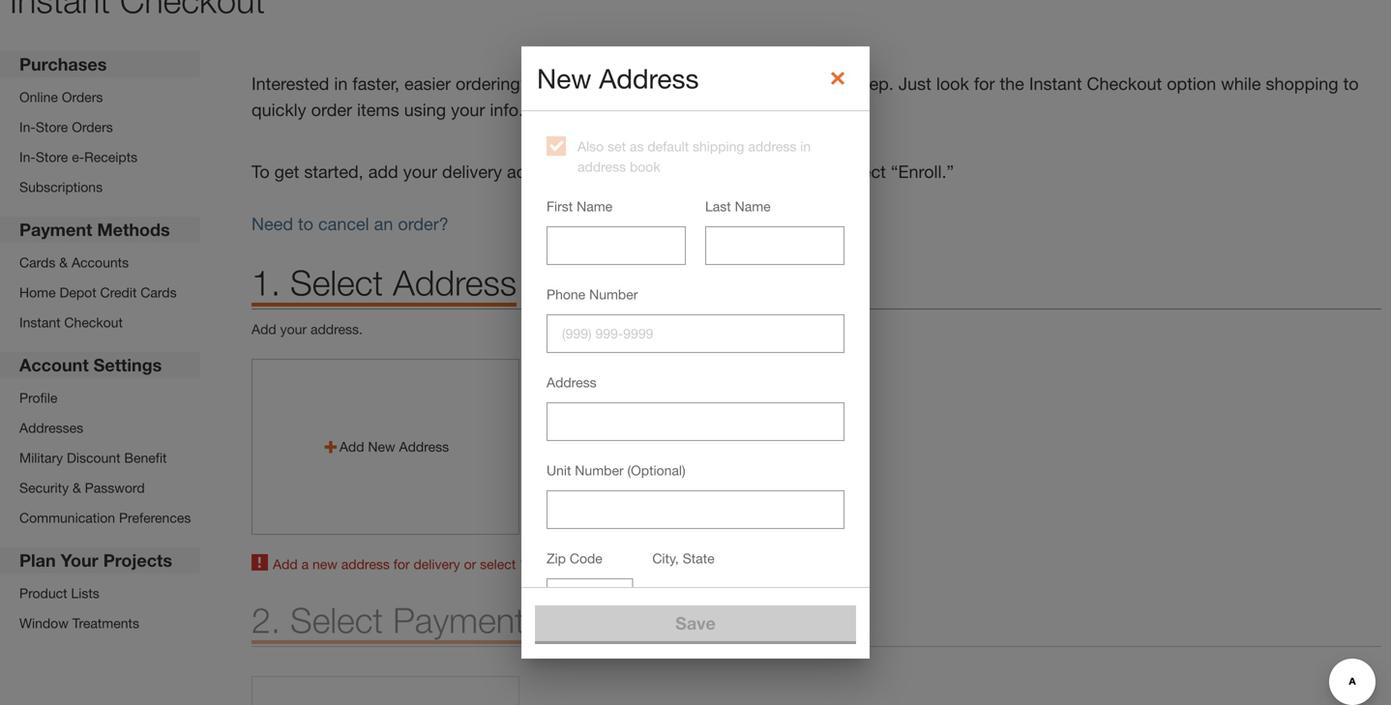Task type: vqa. For each thing, say whether or not it's contained in the screenshot.
below,
yes



Task type: locate. For each thing, give the bounding box(es) containing it.
need to cancel an order? link
[[252, 213, 449, 234]]

in-
[[19, 119, 36, 135], [19, 149, 36, 165]]

e-
[[72, 149, 84, 165]]

1 horizontal spatial instant
[[1029, 73, 1082, 94]]

subscriptions
[[19, 179, 103, 195]]

one
[[821, 73, 850, 94]]

0 vertical spatial to
[[1344, 73, 1359, 94]]

0 vertical spatial and
[[574, 161, 604, 182]]

0 vertical spatial store
[[36, 119, 68, 135]]

to
[[1344, 73, 1359, 94], [298, 213, 314, 234], [620, 556, 632, 572]]

0 horizontal spatial items
[[357, 99, 399, 120]]

2 store from the top
[[36, 149, 68, 165]]

1 horizontal spatial address
[[599, 62, 699, 94]]

cards inside home depot credit cards link
[[141, 284, 177, 300]]

need
[[252, 213, 293, 234]]

and down also
[[574, 161, 604, 182]]

0 horizontal spatial &
[[59, 254, 68, 270]]

store down online orders
[[36, 119, 68, 135]]

2 horizontal spatial in
[[800, 138, 811, 154]]

orders
[[62, 89, 103, 105], [72, 119, 113, 135]]

for up 2. select payment
[[394, 556, 410, 572]]

for right zip
[[711, 589, 727, 605]]

in up order
[[334, 73, 348, 94]]

cards
[[19, 254, 55, 270], [141, 284, 177, 300]]

store for orders
[[36, 119, 68, 135]]

below,
[[746, 161, 796, 182]]

0 vertical spatial add
[[252, 321, 276, 337]]

1 vertical spatial payment
[[393, 599, 525, 641]]

select up address.
[[290, 262, 383, 303]]

address down order?
[[393, 262, 517, 303]]

your left address.
[[280, 321, 307, 337]]

and
[[574, 161, 604, 182], [759, 589, 782, 605]]

0 vertical spatial in-
[[19, 119, 36, 135]]

2 vertical spatial for
[[711, 589, 727, 605]]

address up below,
[[748, 138, 797, 154]]

window treatments
[[19, 615, 139, 631]]

for
[[974, 73, 995, 94], [394, 556, 410, 572], [711, 589, 727, 605]]

1 vertical spatial for
[[394, 556, 410, 572]]

1 horizontal spatial and
[[759, 589, 782, 605]]

select
[[840, 161, 886, 182], [480, 556, 516, 572]]

address right can
[[599, 62, 699, 94]]

enter
[[652, 589, 684, 605]]

2 horizontal spatial for
[[974, 73, 995, 94]]

can
[[569, 73, 597, 94]]

as right 'set'
[[630, 138, 644, 154]]

1 vertical spatial add
[[273, 556, 298, 572]]

checkout down home depot credit cards link
[[64, 314, 123, 330]]

to right need
[[298, 213, 314, 234]]

default"
[[567, 556, 616, 572]]

0 vertical spatial select
[[290, 262, 383, 303]]

2 vertical spatial your
[[280, 321, 307, 337]]

just
[[899, 73, 932, 94]]

in up then
[[800, 138, 811, 154]]

0 vertical spatial &
[[59, 254, 68, 270]]

instant inside interested in faster, easier ordering? you can now buy items in as little as one step. just look for the instant checkout option while shopping to quickly order items using your info.
[[1029, 73, 1082, 94]]

1 vertical spatial delivery
[[414, 556, 460, 572]]

orders up in-store orders link
[[62, 89, 103, 105]]

in- up subscriptions
[[19, 149, 36, 165]]

1 select from the top
[[290, 262, 383, 303]]

security & password
[[19, 480, 145, 496]]

addresses link
[[19, 418, 191, 438]]

1 horizontal spatial payment
[[393, 599, 525, 641]]

1 in- from the top
[[19, 119, 36, 135]]

items down faster,
[[357, 99, 399, 120]]

0 horizontal spatial and
[[574, 161, 604, 182]]

in
[[334, 73, 348, 94], [720, 73, 734, 94], [800, 138, 811, 154]]

accounts
[[72, 254, 129, 270]]

checkout left option
[[1087, 73, 1162, 94]]

1 vertical spatial instant
[[19, 314, 61, 330]]

and right the city in the bottom of the page
[[759, 589, 782, 605]]

0 vertical spatial orders
[[62, 89, 103, 105]]

0 vertical spatial cards
[[19, 254, 55, 270]]

1 horizontal spatial your
[[403, 161, 437, 182]]

items
[[673, 73, 715, 94], [357, 99, 399, 120]]

orders inside 'link'
[[62, 89, 103, 105]]

0 vertical spatial your
[[451, 99, 485, 120]]

1 store from the top
[[36, 119, 68, 135]]

your down ordering?
[[451, 99, 485, 120]]

0 horizontal spatial cards
[[19, 254, 55, 270]]

0 horizontal spatial to
[[298, 213, 314, 234]]

to inside interested in faster, easier ordering? you can now buy items in as little as one step. just look for the instant checkout option while shopping to quickly order items using your info.
[[1344, 73, 1359, 94]]

address
[[599, 62, 699, 94], [393, 262, 517, 303]]

delivery left or
[[414, 556, 460, 572]]

& up "communication"
[[73, 480, 81, 496]]

military
[[19, 450, 63, 466]]

1 horizontal spatial for
[[711, 589, 727, 605]]

select for 2.
[[290, 599, 383, 641]]

address.
[[311, 321, 363, 337]]

1 vertical spatial items
[[357, 99, 399, 120]]

1 vertical spatial select
[[480, 556, 516, 572]]

or
[[464, 556, 476, 572]]

add a new address for delivery or select "set as default" to continue
[[273, 556, 688, 572]]

look
[[936, 73, 969, 94]]

None text field
[[547, 226, 686, 265], [547, 579, 633, 617], [547, 226, 686, 265], [547, 579, 633, 617]]

1 horizontal spatial cards
[[141, 284, 177, 300]]

& inside 'link'
[[73, 480, 81, 496]]

2.
[[252, 599, 281, 641]]

window treatments link
[[19, 613, 139, 634]]

cards right credit
[[141, 284, 177, 300]]

projects
[[103, 550, 172, 571]]

payment
[[608, 161, 676, 182]]

1 vertical spatial address
[[393, 262, 517, 303]]

1 vertical spatial cards
[[141, 284, 177, 300]]

in-store orders link
[[19, 117, 138, 137]]

in left the little
[[720, 73, 734, 94]]

1 horizontal spatial checkout
[[1087, 73, 1162, 94]]

your right add
[[403, 161, 437, 182]]

& for cards
[[59, 254, 68, 270]]

security & password link
[[19, 478, 191, 498]]

in- for in-store e-receipts
[[19, 149, 36, 165]]

add
[[252, 321, 276, 337], [273, 556, 298, 572]]

1 horizontal spatial to
[[620, 556, 632, 572]]

info.
[[490, 99, 524, 120]]

0 vertical spatial for
[[974, 73, 995, 94]]

security
[[19, 480, 69, 496]]

add left 'a' on the bottom left of the page
[[273, 556, 298, 572]]

for left the the
[[974, 73, 995, 94]]

store left e- at the left top
[[36, 149, 68, 165]]

None text field
[[705, 226, 845, 265], [547, 403, 845, 441], [547, 491, 845, 529], [705, 226, 845, 265], [547, 403, 845, 441], [547, 491, 845, 529]]

2 horizontal spatial to
[[1344, 73, 1359, 94]]

0 horizontal spatial payment
[[19, 219, 92, 240]]

select right then
[[840, 161, 886, 182]]

little
[[762, 73, 794, 94]]

address down also
[[578, 159, 626, 175]]

instant down home at top left
[[19, 314, 61, 330]]

2 vertical spatial to
[[620, 556, 632, 572]]

checkout inside interested in faster, easier ordering? you can now buy items in as little as one step. just look for the instant checkout option while shopping to quickly order items using your info.
[[1087, 73, 1162, 94]]

address
[[748, 138, 797, 154], [578, 159, 626, 175], [507, 161, 569, 182], [341, 556, 390, 572]]

items right buy
[[673, 73, 715, 94]]

communication
[[19, 510, 115, 526]]

in-store e-receipts link
[[19, 147, 138, 167]]

payment down or
[[393, 599, 525, 641]]

1 horizontal spatial select
[[840, 161, 886, 182]]

in inside also set as default shipping address in address book
[[800, 138, 811, 154]]

delivery down info.
[[442, 161, 502, 182]]

1 vertical spatial in-
[[19, 149, 36, 165]]

to right the shopping
[[1344, 73, 1359, 94]]

1 vertical spatial &
[[73, 480, 81, 496]]

0 vertical spatial address
[[599, 62, 699, 94]]

cards up home at top left
[[19, 254, 55, 270]]

0 horizontal spatial for
[[394, 556, 410, 572]]

delivery for your
[[442, 161, 502, 182]]

orders down "online orders" 'link' in the left of the page
[[72, 119, 113, 135]]

store
[[36, 119, 68, 135], [36, 149, 68, 165]]

new address document
[[0, 0, 1391, 705]]

2 horizontal spatial your
[[451, 99, 485, 120]]

new
[[537, 62, 592, 94]]

2 select from the top
[[290, 599, 383, 641]]

1 horizontal spatial &
[[73, 480, 81, 496]]

need to cancel an order?
[[252, 213, 449, 234]]

window
[[19, 615, 69, 631]]

0 horizontal spatial in
[[334, 73, 348, 94]]

0 horizontal spatial checkout
[[64, 314, 123, 330]]

home
[[19, 284, 56, 300]]

payment up cards & accounts
[[19, 219, 92, 240]]

address down info.
[[507, 161, 569, 182]]

instant
[[1029, 73, 1082, 94], [19, 314, 61, 330]]

to right default"
[[620, 556, 632, 572]]

subscriptions link
[[19, 177, 138, 197]]

1 vertical spatial store
[[36, 149, 68, 165]]

1 vertical spatial select
[[290, 599, 383, 641]]

plus symbol image
[[322, 438, 339, 456]]

a
[[301, 556, 309, 572]]

add your address.
[[252, 321, 363, 337]]

state
[[785, 589, 817, 605]]

for inside interested in faster, easier ordering? you can now buy items in as little as one step. just look for the instant checkout option while shopping to quickly order items using your info.
[[974, 73, 995, 94]]

instant right the the
[[1029, 73, 1082, 94]]

using
[[404, 99, 446, 120]]

0 vertical spatial delivery
[[442, 161, 502, 182]]

addresses
[[19, 420, 83, 436]]

for inside new address "document"
[[711, 589, 727, 605]]

then
[[801, 161, 835, 182]]

& for security
[[73, 480, 81, 496]]

2 in- from the top
[[19, 149, 36, 165]]

faster,
[[353, 73, 400, 94]]

plan your projects
[[19, 550, 172, 571]]

1 vertical spatial and
[[759, 589, 782, 605]]

order
[[311, 99, 352, 120]]

cancel
[[318, 213, 369, 234]]

1 horizontal spatial items
[[673, 73, 715, 94]]

0 vertical spatial instant
[[1029, 73, 1082, 94]]

as left one
[[798, 73, 816, 94]]

select down new
[[290, 599, 383, 641]]

0 horizontal spatial address
[[393, 262, 517, 303]]

cards & accounts
[[19, 254, 129, 270]]

payment
[[19, 219, 92, 240], [393, 599, 525, 641]]

select right or
[[480, 556, 516, 572]]

0 vertical spatial payment
[[19, 219, 92, 240]]

address inside "document"
[[599, 62, 699, 94]]

add down 1.
[[252, 321, 276, 337]]

checkout
[[1087, 73, 1162, 94], [64, 314, 123, 330]]

& up the "depot"
[[59, 254, 68, 270]]

0 vertical spatial select
[[840, 161, 886, 182]]

as
[[739, 73, 757, 94], [798, 73, 816, 94], [630, 138, 644, 154], [550, 556, 564, 572]]

0 vertical spatial checkout
[[1087, 73, 1162, 94]]

1 vertical spatial your
[[403, 161, 437, 182]]

in- down the online
[[19, 119, 36, 135]]

password
[[85, 480, 145, 496]]



Task type: describe. For each thing, give the bounding box(es) containing it.
online
[[19, 89, 58, 105]]

quickly
[[252, 99, 306, 120]]

in- for in-store orders
[[19, 119, 36, 135]]

0 horizontal spatial your
[[280, 321, 307, 337]]

interested
[[252, 73, 329, 94]]

1. select address
[[252, 262, 517, 303]]

benefit
[[124, 450, 167, 466]]

1 vertical spatial to
[[298, 213, 314, 234]]

buy
[[640, 73, 668, 94]]

in-store orders
[[19, 119, 113, 135]]

address right new
[[341, 556, 390, 572]]

in-store e-receipts
[[19, 149, 138, 165]]

1 vertical spatial orders
[[72, 119, 113, 135]]

new address
[[537, 62, 699, 94]]

get
[[274, 161, 299, 182]]

account
[[19, 355, 89, 375]]

zip
[[688, 589, 707, 605]]

0 horizontal spatial select
[[480, 556, 516, 572]]

default
[[648, 138, 689, 154]]

"enroll."
[[891, 161, 954, 182]]

now
[[602, 73, 635, 94]]

(999) 999-9999 field
[[547, 314, 845, 353]]

also set as default shipping address in address book
[[578, 138, 811, 175]]

instant checkout
[[19, 314, 123, 330]]

enter zip for city and state
[[652, 589, 817, 605]]

account settings
[[19, 355, 162, 375]]

plan
[[19, 550, 56, 571]]

"set
[[520, 556, 546, 572]]

your
[[61, 550, 98, 571]]

0 vertical spatial items
[[673, 73, 715, 94]]

shipping
[[693, 138, 745, 154]]

cards inside cards & accounts link
[[19, 254, 55, 270]]

store for e-
[[36, 149, 68, 165]]

and inside new address "document"
[[759, 589, 782, 605]]

online orders link
[[19, 87, 138, 107]]

receipts
[[84, 149, 138, 165]]

as inside also set as default shipping address in address book
[[630, 138, 644, 154]]

select for 1.
[[290, 262, 383, 303]]

credit
[[100, 284, 137, 300]]

product
[[19, 585, 67, 601]]

military discount benefit
[[19, 450, 167, 466]]

save link
[[535, 606, 856, 642]]

0 horizontal spatial instant
[[19, 314, 61, 330]]

an
[[374, 213, 393, 234]]

methods
[[97, 219, 170, 240]]

purchases
[[19, 54, 107, 75]]

product lists link
[[19, 583, 139, 604]]

profile link
[[19, 388, 191, 408]]

instant checkout link
[[19, 313, 177, 333]]

also
[[578, 138, 604, 154]]

add
[[368, 161, 398, 182]]

as right "set
[[550, 556, 564, 572]]

1 vertical spatial checkout
[[64, 314, 123, 330]]

profile
[[19, 390, 57, 406]]

started,
[[304, 161, 364, 182]]

home depot credit cards
[[19, 284, 177, 300]]

as left the little
[[739, 73, 757, 94]]

you
[[535, 73, 564, 94]]

1 horizontal spatial in
[[720, 73, 734, 94]]

home depot credit cards link
[[19, 283, 177, 303]]

1.
[[252, 262, 281, 303]]

lists
[[71, 585, 99, 601]]

ordering?
[[456, 73, 530, 94]]

while
[[1221, 73, 1261, 94]]

preferences
[[119, 510, 191, 526]]

depot
[[59, 284, 96, 300]]

shopping
[[1266, 73, 1339, 94]]

2. select payment
[[252, 599, 525, 641]]

military discount benefit link
[[19, 448, 191, 468]]

error image
[[252, 554, 268, 571]]

to
[[252, 161, 270, 182]]

treatments
[[72, 615, 139, 631]]

delivery for for
[[414, 556, 460, 572]]

book
[[630, 159, 660, 175]]

save
[[676, 613, 716, 634]]

online orders
[[19, 89, 103, 105]]

payment methods
[[19, 219, 170, 240]]

easier
[[404, 73, 451, 94]]

step.
[[855, 73, 894, 94]]

your inside interested in faster, easier ordering? you can now buy items in as little as one step. just look for the instant checkout option while shopping to quickly order items using your info.
[[451, 99, 485, 120]]

add for add a new address for delivery or select "set as default" to continue
[[273, 556, 298, 572]]

communication preferences link
[[19, 508, 191, 528]]

discount
[[67, 450, 120, 466]]

communication preferences
[[19, 510, 191, 526]]

continue
[[636, 556, 688, 572]]

add for add your address.
[[252, 321, 276, 337]]



